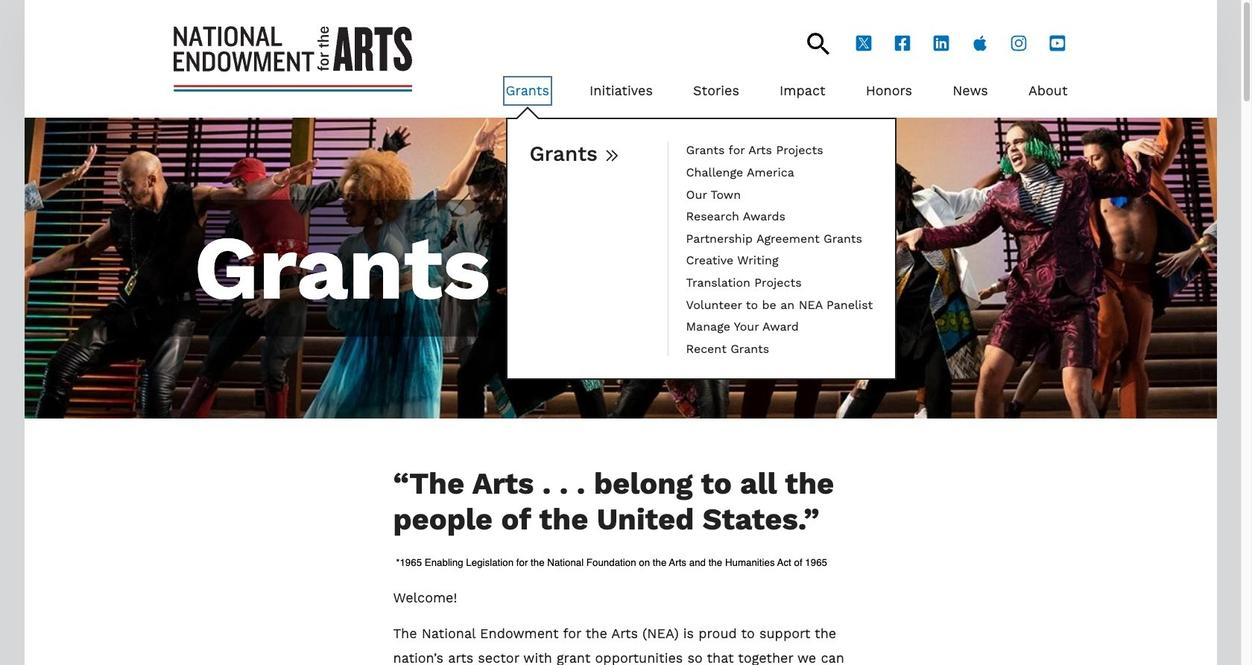 Task type: vqa. For each thing, say whether or not it's contained in the screenshot.
Older white male in blue suit posing with white man wearing glasses in black suit in front of flags and gold curtain. image
no



Task type: describe. For each thing, give the bounding box(es) containing it.
national endowment for the arts logo image
[[173, 26, 412, 91]]



Task type: locate. For each thing, give the bounding box(es) containing it.
actors stretched across the stage image
[[24, 118, 1217, 419]]

menu bar
[[506, 55, 1068, 381]]

menu item
[[590, 79, 653, 103], [694, 79, 740, 103], [780, 79, 826, 103], [866, 79, 913, 103], [953, 79, 989, 103], [1029, 79, 1068, 103], [686, 142, 873, 158], [686, 164, 873, 180], [686, 186, 873, 202], [686, 208, 873, 224], [686, 230, 873, 246], [686, 252, 873, 268], [686, 274, 873, 290], [686, 296, 873, 313], [686, 319, 873, 335], [686, 341, 873, 357]]



